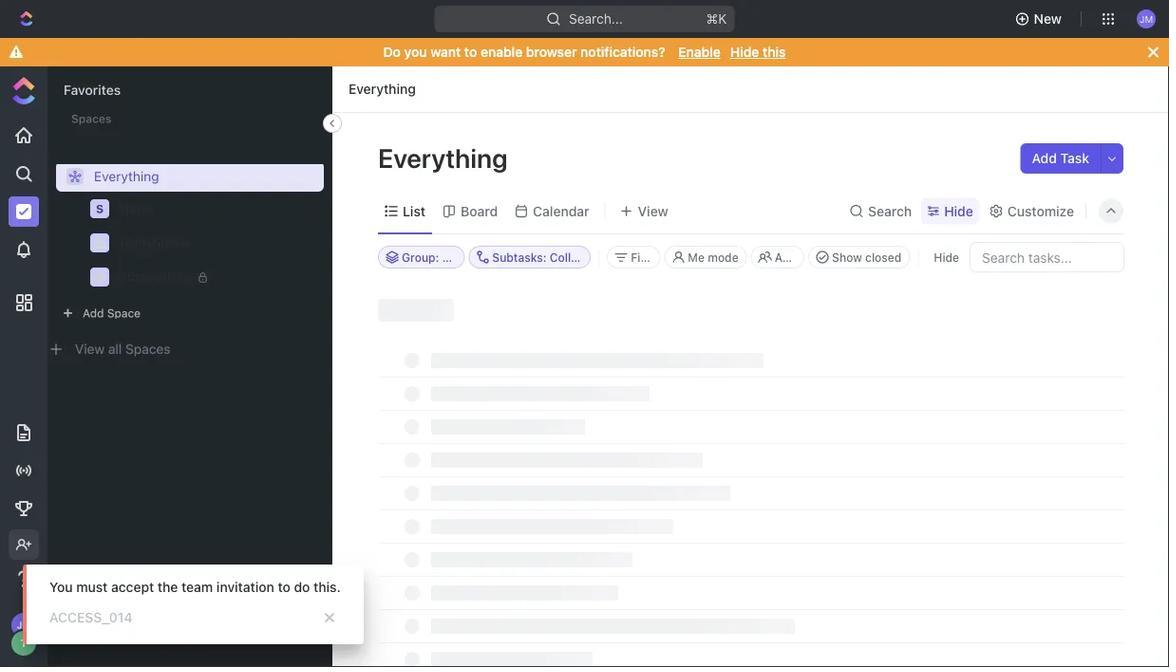 Task type: describe. For each thing, give the bounding box(es) containing it.
collapse
[[550, 251, 597, 264]]

everything up list
[[378, 142, 513, 173]]

mode
[[708, 251, 739, 264]]

me mode button
[[664, 246, 747, 269]]

status
[[442, 251, 478, 264]]

view for view
[[638, 203, 668, 219]]

you
[[404, 44, 427, 60]]

1 horizontal spatial everything link
[[344, 78, 421, 101]]

hide button
[[926, 246, 967, 269]]

show
[[832, 251, 862, 264]]

jm
[[1139, 13, 1153, 24]]

search button
[[843, 198, 918, 225]]

browser
[[526, 44, 577, 60]]

1 horizontal spatial all
[[600, 251, 613, 264]]

everything down do
[[349, 81, 416, 97]]

closed
[[865, 251, 902, 264]]

0 vertical spatial hide
[[730, 44, 759, 60]]

view button
[[613, 198, 675, 225]]

notifications?
[[580, 44, 665, 60]]

new
[[1034, 11, 1062, 27]]

0 vertical spatial to
[[464, 44, 477, 60]]

show closed
[[832, 251, 902, 264]]

s
[[96, 202, 104, 216]]

board link
[[457, 198, 498, 225]]

everything up s
[[94, 169, 159, 184]]

hide inside dropdown button
[[944, 203, 973, 219]]

hide button
[[921, 198, 979, 225]]

add for add task
[[1032, 151, 1057, 166]]

space for add space
[[107, 307, 141, 320]]

Search tasks... text field
[[971, 243, 1123, 272]]

customize
[[1007, 203, 1074, 219]]

this.
[[313, 580, 341, 595]]

the
[[158, 580, 178, 595]]

filters button
[[607, 246, 665, 269]]

calendar
[[533, 203, 589, 219]]

group: status
[[402, 251, 478, 264]]

team space link
[[118, 228, 300, 258]]

you must accept the team invitation to do this.
[[49, 580, 341, 595]]

subtasks:
[[492, 251, 547, 264]]

list
[[403, 203, 425, 219]]

enable
[[678, 44, 721, 60]]

task
[[1060, 151, 1089, 166]]

globe image
[[94, 272, 105, 283]]

want
[[430, 44, 461, 60]]

view all spaces
[[75, 341, 170, 357]]

calendar link
[[529, 198, 589, 225]]

must
[[76, 580, 108, 595]]

add for add space
[[83, 307, 104, 320]]

invitation
[[216, 580, 274, 595]]

me
[[688, 251, 705, 264]]

list link
[[399, 198, 425, 225]]



Task type: vqa. For each thing, say whether or not it's contained in the screenshot.
Observatory
yes



Task type: locate. For each thing, give the bounding box(es) containing it.
customize button
[[983, 198, 1080, 225]]

spaces
[[71, 112, 111, 125], [64, 117, 110, 133], [125, 341, 170, 357]]

space for team space
[[153, 236, 189, 250]]

hide
[[730, 44, 759, 60], [944, 203, 973, 219], [934, 251, 959, 264]]

1 horizontal spatial to
[[464, 44, 477, 60]]

everything link
[[344, 78, 421, 101], [56, 161, 324, 192]]

everything
[[349, 81, 416, 97], [378, 142, 513, 173], [94, 169, 159, 184]]

1 vertical spatial hide
[[944, 203, 973, 219]]

group:
[[402, 251, 439, 264]]

everything link up space link
[[56, 161, 324, 192]]

favorites
[[64, 82, 121, 98]]

all
[[600, 251, 613, 264], [108, 341, 122, 357]]

0 horizontal spatial to
[[278, 580, 290, 595]]

space
[[118, 202, 154, 216], [153, 236, 189, 250], [107, 307, 141, 320]]

subtasks: collapse all
[[492, 251, 613, 264]]

0 horizontal spatial add
[[83, 307, 104, 320]]

0 vertical spatial all
[[600, 251, 613, 264]]

view up filters
[[638, 203, 668, 219]]

⌘k
[[706, 11, 727, 27]]

this
[[763, 44, 786, 60]]

view for view all spaces
[[75, 341, 105, 357]]

board
[[461, 203, 498, 219]]

1 vertical spatial view
[[75, 341, 105, 357]]

0 horizontal spatial view
[[75, 341, 105, 357]]

filters
[[631, 251, 665, 264]]

0 vertical spatial everything link
[[344, 78, 421, 101]]

team space
[[118, 236, 189, 250]]

me mode
[[688, 251, 739, 264]]

do
[[383, 44, 401, 60]]

to right want
[[464, 44, 477, 60]]

0 vertical spatial space
[[118, 202, 154, 216]]

new button
[[1007, 4, 1073, 34]]

add down globe icon
[[83, 307, 104, 320]]

hide left this
[[730, 44, 759, 60]]

0 horizontal spatial all
[[108, 341, 122, 357]]

0 horizontal spatial everything link
[[56, 161, 324, 192]]

access_014
[[49, 610, 133, 626]]

observatory
[[118, 270, 191, 284]]

space, , element
[[90, 199, 109, 218]]

all right collapse
[[600, 251, 613, 264]]

add inside the add task button
[[1032, 151, 1057, 166]]

add space
[[83, 307, 141, 320]]

view all spaces link
[[75, 341, 170, 357]]

0 vertical spatial view
[[638, 203, 668, 219]]

space inside space link
[[118, 202, 154, 216]]

spaces link
[[48, 117, 110, 133]]

add task
[[1032, 151, 1089, 166]]

1 vertical spatial everything link
[[56, 161, 324, 192]]

space up team
[[118, 202, 154, 216]]

do you want to enable browser notifications? enable hide this
[[383, 44, 786, 60]]

space link
[[118, 194, 300, 224]]

1 vertical spatial space
[[153, 236, 189, 250]]

you
[[49, 580, 73, 595]]

1 vertical spatial add
[[83, 307, 104, 320]]

add task button
[[1020, 143, 1101, 174]]

to left do
[[278, 580, 290, 595]]

search...
[[569, 11, 623, 27]]

2 vertical spatial space
[[107, 307, 141, 320]]

0 vertical spatial add
[[1032, 151, 1057, 166]]

jm button
[[1131, 4, 1161, 34]]

team
[[181, 580, 213, 595]]

space inside "team space" 'link'
[[153, 236, 189, 250]]

observatory link
[[118, 262, 300, 293]]

view down "add space"
[[75, 341, 105, 357]]

1 horizontal spatial view
[[638, 203, 668, 219]]

1 vertical spatial to
[[278, 580, 290, 595]]

hide down hide dropdown button
[[934, 251, 959, 264]]

search
[[868, 203, 912, 219]]

user group image
[[93, 237, 107, 249]]

favorites button
[[64, 82, 121, 98]]

show closed button
[[808, 246, 910, 269]]

accept
[[111, 580, 154, 595]]

add
[[1032, 151, 1057, 166], [83, 307, 104, 320]]

enable
[[481, 44, 523, 60]]

1 vertical spatial all
[[108, 341, 122, 357]]

view inside button
[[638, 203, 668, 219]]

hide inside button
[[934, 251, 959, 264]]

space up 'view all spaces'
[[107, 307, 141, 320]]

all down "add space"
[[108, 341, 122, 357]]

do
[[294, 580, 310, 595]]

team
[[118, 236, 149, 250]]

1 horizontal spatial add
[[1032, 151, 1057, 166]]

view
[[638, 203, 668, 219], [75, 341, 105, 357]]

to
[[464, 44, 477, 60], [278, 580, 290, 595]]

everything link down do
[[344, 78, 421, 101]]

space right team
[[153, 236, 189, 250]]

view button
[[613, 189, 675, 234]]

hide up hide button on the right
[[944, 203, 973, 219]]

2 vertical spatial hide
[[934, 251, 959, 264]]

add left task
[[1032, 151, 1057, 166]]



